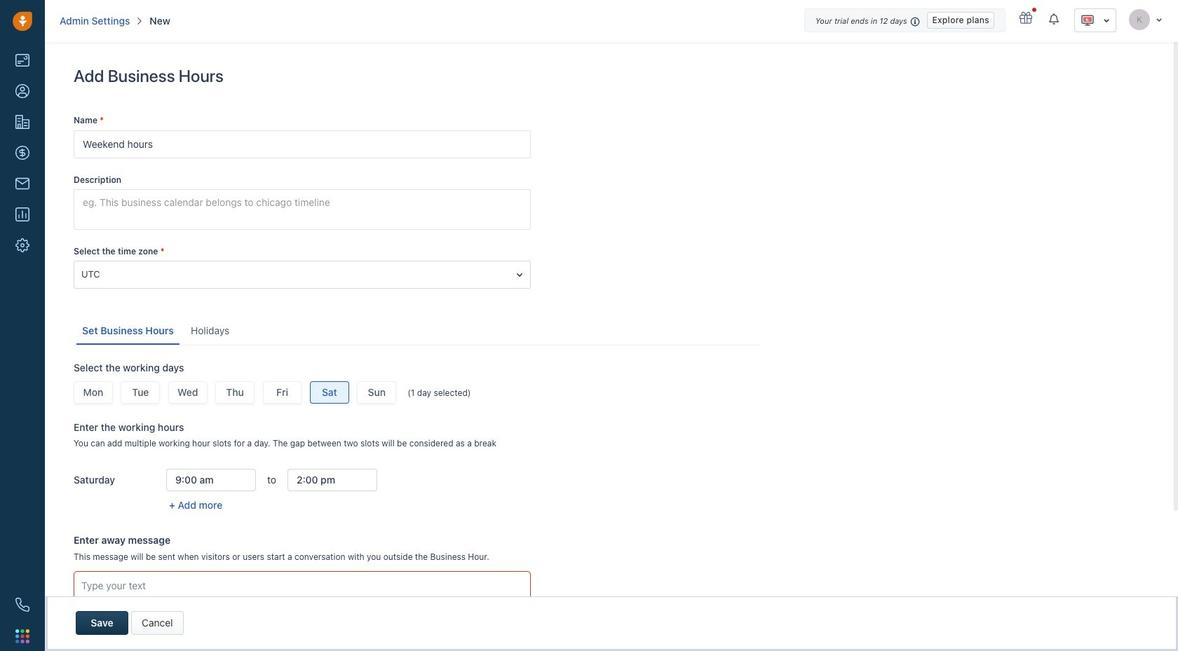 Task type: locate. For each thing, give the bounding box(es) containing it.
bell regular image
[[1050, 13, 1061, 25]]

freshworks switcher image
[[15, 630, 29, 644]]



Task type: describe. For each thing, give the bounding box(es) containing it.
eg. This business calendar belongs to chicago timeline text field
[[74, 189, 531, 230]]

missing translation "unavailable" for locale "en-us" image
[[1081, 13, 1095, 27]]

ic_info_icon image
[[911, 15, 921, 27]]

phone image
[[15, 599, 29, 613]]

eg. Chicago Business hours text field
[[74, 130, 531, 158]]

ic_arrow_down image
[[1104, 15, 1111, 25]]

ic_arrow_down image
[[1157, 15, 1164, 24]]

phone element
[[8, 592, 36, 620]]



Task type: vqa. For each thing, say whether or not it's contained in the screenshot.
ic_info_icon
yes



